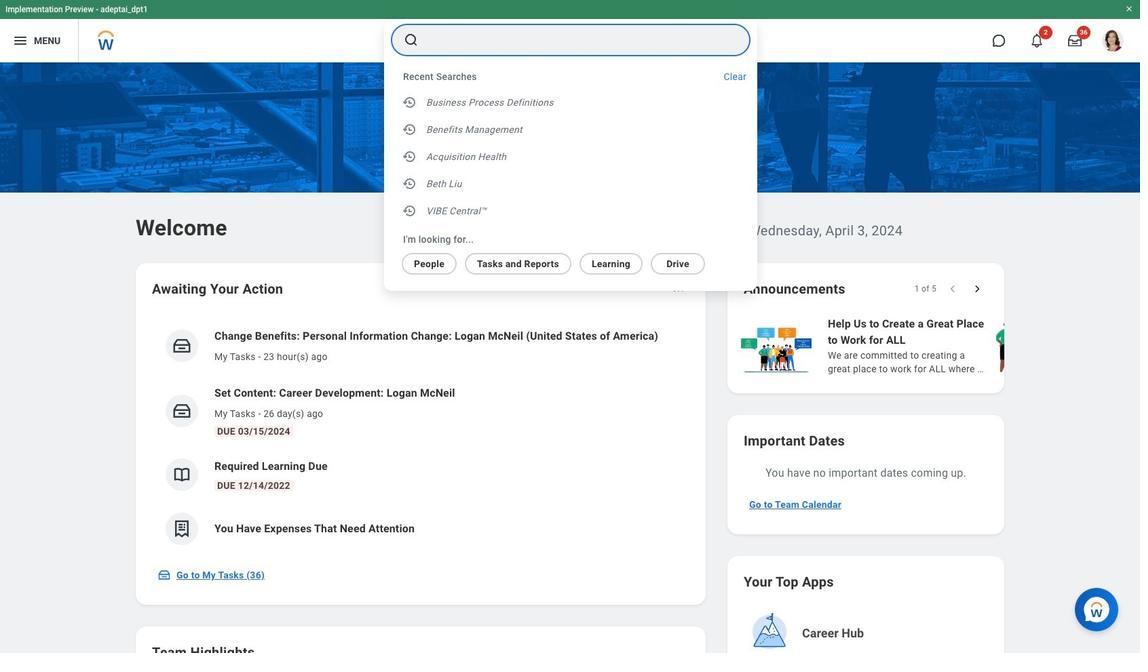 Task type: describe. For each thing, give the bounding box(es) containing it.
profile logan mcneil image
[[1102, 30, 1124, 54]]

chevron left small image
[[946, 282, 960, 296]]

dashboard expenses image
[[172, 519, 192, 540]]

inbox image
[[157, 569, 171, 582]]

search image
[[403, 32, 420, 48]]

1 time image from the top
[[402, 94, 418, 111]]

1 horizontal spatial list
[[739, 315, 1140, 377]]

inbox large image
[[1069, 34, 1082, 48]]

book open image
[[172, 465, 192, 485]]

chevron right small image
[[971, 282, 984, 296]]



Task type: vqa. For each thing, say whether or not it's contained in the screenshot.
the top list box
yes



Task type: locate. For each thing, give the bounding box(es) containing it.
0 vertical spatial inbox image
[[172, 336, 192, 356]]

1 vertical spatial list box
[[384, 248, 741, 275]]

list
[[739, 315, 1140, 377], [152, 318, 690, 557]]

1 list box from the top
[[384, 89, 758, 227]]

3 time image from the top
[[402, 176, 418, 192]]

1 vertical spatial inbox image
[[172, 401, 192, 422]]

justify image
[[12, 33, 29, 49]]

banner
[[0, 0, 1140, 62]]

time image
[[402, 149, 418, 165]]

4 time image from the top
[[402, 203, 418, 219]]

inbox image
[[172, 336, 192, 356], [172, 401, 192, 422]]

list box
[[384, 89, 758, 227], [384, 248, 741, 275]]

None search field
[[384, 20, 758, 291]]

time image
[[402, 94, 418, 111], [402, 122, 418, 138], [402, 176, 418, 192], [402, 203, 418, 219]]

main content
[[0, 62, 1140, 654]]

1 inbox image from the top
[[172, 336, 192, 356]]

2 list box from the top
[[384, 248, 741, 275]]

0 horizontal spatial list
[[152, 318, 690, 557]]

0 vertical spatial list box
[[384, 89, 758, 227]]

Search Workday  search field
[[428, 25, 722, 55]]

related actions image
[[672, 284, 686, 297]]

2 inbox image from the top
[[172, 401, 192, 422]]

2 time image from the top
[[402, 122, 418, 138]]

close environment banner image
[[1126, 5, 1134, 13]]

status
[[915, 284, 937, 295]]

notifications large image
[[1031, 34, 1044, 48]]



